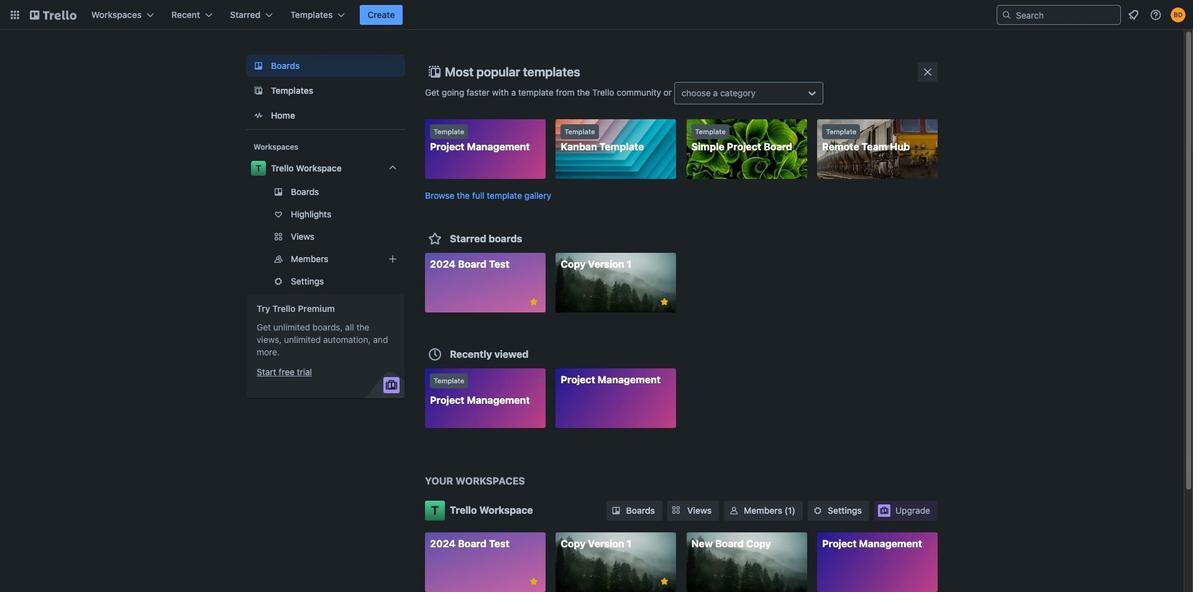 Task type: locate. For each thing, give the bounding box(es) containing it.
1 horizontal spatial sm image
[[812, 504, 824, 517]]

2 click to unstar this board. it will be removed from your starred list. image from the top
[[528, 576, 539, 587]]

sm image
[[610, 504, 623, 517], [812, 504, 824, 517]]

1 vertical spatial click to unstar this board. it will be removed from your starred list. image
[[659, 576, 670, 587]]

0 vertical spatial click to unstar this board. it will be removed from your starred list. image
[[528, 296, 539, 307]]

board image
[[251, 58, 266, 73]]

0 notifications image
[[1126, 7, 1141, 22]]

0 vertical spatial forward image
[[403, 252, 418, 267]]

click to unstar this board. it will be removed from your starred list. image
[[528, 296, 539, 307], [528, 576, 539, 587]]

2 sm image from the left
[[812, 504, 824, 517]]

1 click to unstar this board. it will be removed from your starred list. image from the top
[[528, 296, 539, 307]]

1 click to unstar this board. it will be removed from your starred list. image from the top
[[659, 296, 670, 307]]

Search field
[[1012, 6, 1121, 24]]

1 vertical spatial click to unstar this board. it will be removed from your starred list. image
[[528, 576, 539, 587]]

forward image
[[403, 252, 418, 267], [403, 274, 418, 289]]

click to unstar this board. it will be removed from your starred list. image for 2nd click to unstar this board. it will be removed from your starred list. image from the top of the page
[[528, 576, 539, 587]]

click to unstar this board. it will be removed from your starred list. image
[[659, 296, 670, 307], [659, 576, 670, 587]]

0 horizontal spatial sm image
[[610, 504, 623, 517]]

1 vertical spatial forward image
[[403, 274, 418, 289]]

0 vertical spatial click to unstar this board. it will be removed from your starred list. image
[[659, 296, 670, 307]]

back to home image
[[30, 5, 76, 25]]



Task type: describe. For each thing, give the bounding box(es) containing it.
2 click to unstar this board. it will be removed from your starred list. image from the top
[[659, 576, 670, 587]]

click to unstar this board. it will be removed from your starred list. image for 2nd click to unstar this board. it will be removed from your starred list. image from the bottom of the page
[[528, 296, 539, 307]]

template board image
[[251, 83, 266, 98]]

barb dwyer (barbdwyer3) image
[[1171, 7, 1186, 22]]

primary element
[[0, 0, 1193, 30]]

home image
[[251, 108, 266, 123]]

1 forward image from the top
[[403, 252, 418, 267]]

2 forward image from the top
[[403, 274, 418, 289]]

open information menu image
[[1150, 9, 1162, 21]]

search image
[[1002, 10, 1012, 20]]

sm image
[[728, 504, 740, 517]]

add image
[[385, 252, 400, 267]]

switch to… image
[[9, 9, 21, 21]]

1 sm image from the left
[[610, 504, 623, 517]]



Task type: vqa. For each thing, say whether or not it's contained in the screenshot.
search icon
yes



